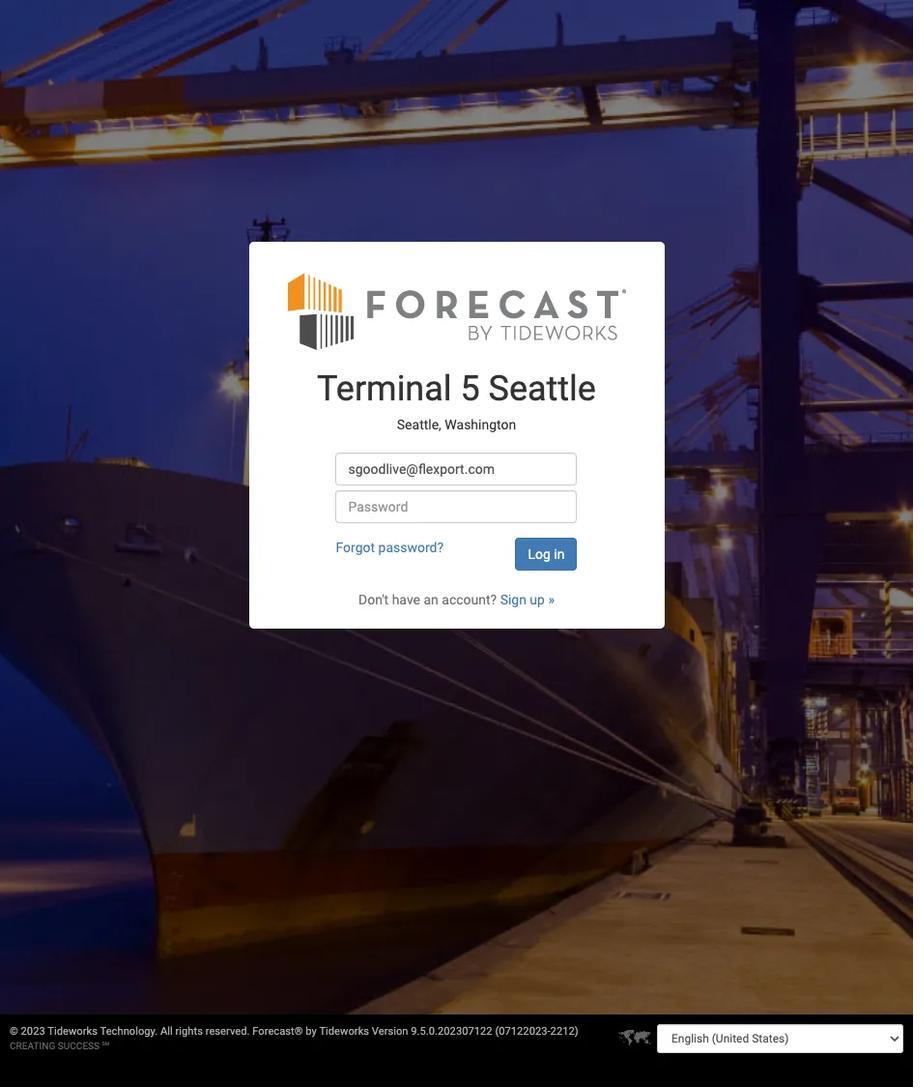 Task type: vqa. For each thing, say whether or not it's contained in the screenshot.
'© 2023 tideworks technology. all rights reserved. forecast® by tideworks version 9.5.0.202307122 (07122023-2212) creating success ℠'
yes



Task type: locate. For each thing, give the bounding box(es) containing it.
in
[[554, 546, 565, 562]]

forgot
[[336, 539, 375, 555]]

Email or username text field
[[336, 452, 578, 485]]

sign up » link
[[501, 591, 555, 607]]

up
[[530, 591, 545, 607]]

2023
[[21, 1025, 45, 1038]]

don't have an account? sign up »
[[359, 591, 555, 607]]

sign
[[501, 591, 527, 607]]

2212)
[[551, 1025, 579, 1038]]

success
[[58, 1041, 100, 1051]]

forgot password? link
[[336, 539, 444, 555]]

washington
[[445, 417, 517, 433]]

tideworks right by
[[320, 1025, 370, 1038]]

1 horizontal spatial tideworks
[[320, 1025, 370, 1038]]

tideworks
[[48, 1025, 98, 1038], [320, 1025, 370, 1038]]

0 horizontal spatial tideworks
[[48, 1025, 98, 1038]]

creating
[[10, 1041, 55, 1051]]

2 tideworks from the left
[[320, 1025, 370, 1038]]

5
[[461, 368, 480, 409]]

tideworks up success
[[48, 1025, 98, 1038]]

version
[[372, 1025, 409, 1038]]

(07122023-
[[496, 1025, 551, 1038]]

© 2023 tideworks technology. all rights reserved. forecast® by tideworks version 9.5.0.202307122 (07122023-2212) creating success ℠
[[10, 1025, 579, 1051]]



Task type: describe. For each thing, give the bounding box(es) containing it.
»
[[549, 591, 555, 607]]

℠
[[102, 1041, 109, 1051]]

reserved.
[[206, 1025, 250, 1038]]

terminal
[[317, 368, 452, 409]]

password?
[[379, 539, 444, 555]]

an
[[424, 591, 439, 607]]

all
[[161, 1025, 173, 1038]]

©
[[10, 1025, 18, 1038]]

rights
[[176, 1025, 203, 1038]]

technology.
[[100, 1025, 158, 1038]]

account?
[[442, 591, 497, 607]]

forecast®
[[253, 1025, 303, 1038]]

1 tideworks from the left
[[48, 1025, 98, 1038]]

log in button
[[516, 537, 578, 570]]

9.5.0.202307122
[[411, 1025, 493, 1038]]

seattle,
[[397, 417, 442, 433]]

have
[[392, 591, 421, 607]]

terminal 5 seattle seattle, washington
[[317, 368, 597, 433]]

log
[[529, 546, 551, 562]]

Password password field
[[336, 490, 578, 523]]

don't
[[359, 591, 389, 607]]

by
[[306, 1025, 317, 1038]]

forecast® by tideworks image
[[288, 270, 626, 351]]

seattle
[[489, 368, 597, 409]]

forgot password? log in
[[336, 539, 565, 562]]



